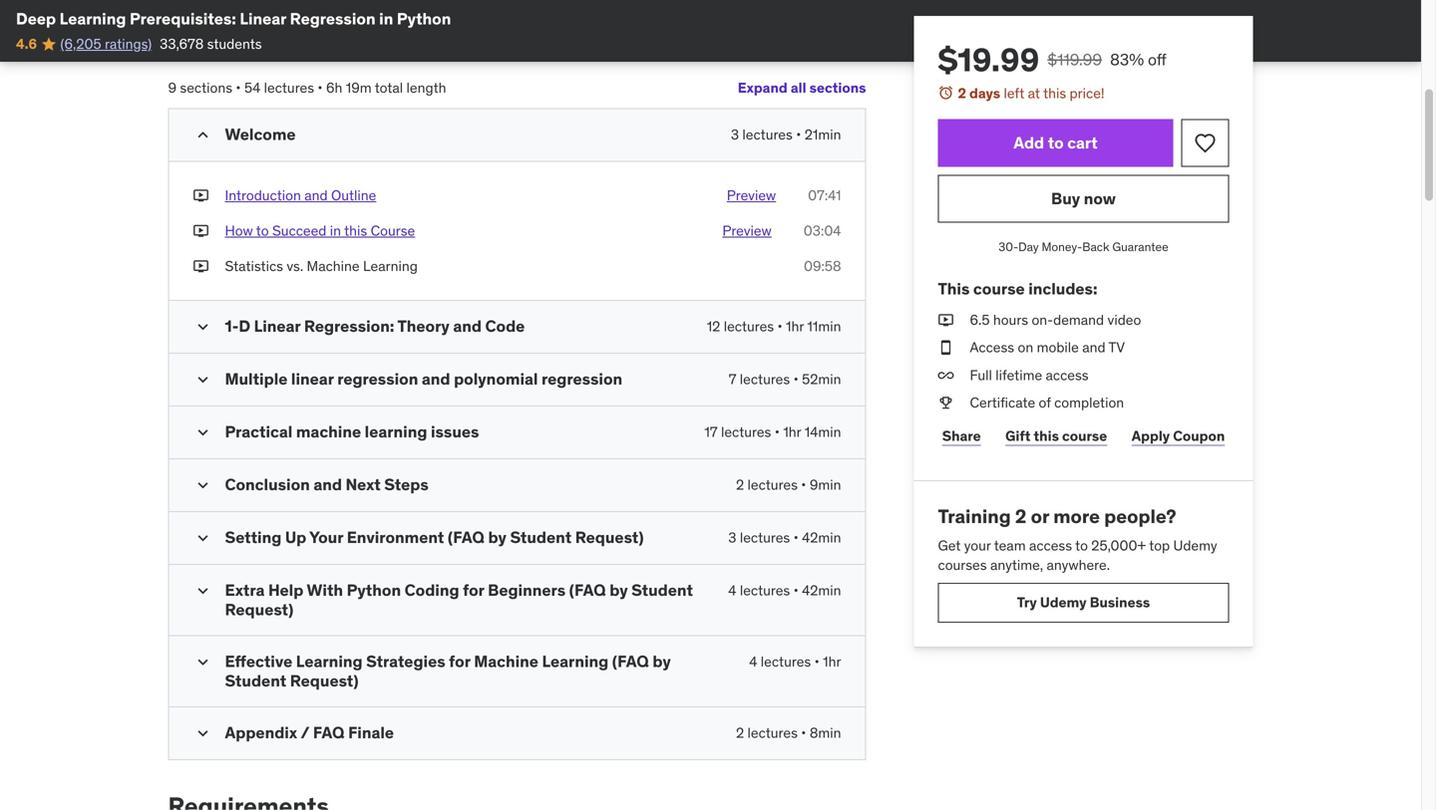 Task type: describe. For each thing, give the bounding box(es) containing it.
xsmall image for full
[[938, 366, 954, 385]]

theory
[[397, 316, 450, 337]]

small image for setting up your environment (faq by student request)
[[193, 529, 213, 549]]

17
[[705, 424, 718, 442]]

preview for 03:04
[[722, 222, 772, 240]]

1 horizontal spatial course
[[1062, 427, 1107, 445]]

25,000+
[[1091, 537, 1146, 555]]

practical machine learning issues
[[225, 422, 479, 443]]

alarm image
[[938, 85, 954, 101]]

for inside extra help with python coding for beginners (faq by student request)
[[463, 581, 484, 601]]

2 vertical spatial this
[[1034, 427, 1059, 445]]

2 for 2 lectures • 8min
[[736, 725, 744, 743]]

2 inside training 2 or more people? get your team access to 25,000+ top udemy courses anytime, anywhere.
[[1015, 505, 1027, 529]]

try udemy business
[[1017, 594, 1150, 612]]

issues
[[431, 422, 479, 443]]

52min
[[802, 371, 841, 389]]

conclusion
[[225, 475, 310, 495]]

with
[[307, 581, 343, 601]]

0 horizontal spatial udemy
[[1040, 594, 1087, 612]]

for inside effective learning strategies for machine learning (faq by student request)
[[449, 652, 470, 672]]

lectures for conclusion and next steps
[[748, 476, 798, 494]]

0 vertical spatial python
[[397, 8, 451, 29]]

appendix / faq finale
[[225, 723, 394, 744]]

• for extra help with python coding for beginners (faq by student request)
[[794, 582, 799, 600]]

extra help with python coding for beginners (faq by student request)
[[225, 581, 693, 620]]

small image for welcome
[[193, 125, 213, 145]]

(6,205 ratings)
[[60, 35, 152, 53]]

/
[[301, 723, 309, 744]]

ratings)
[[105, 35, 152, 53]]

small image for conclusion
[[193, 476, 213, 496]]

help
[[268, 581, 303, 601]]

09:58
[[804, 257, 841, 275]]

access
[[970, 339, 1014, 357]]

full
[[970, 366, 992, 384]]

lectures for extra help with python coding for beginners (faq by student request)
[[740, 582, 790, 600]]

12 lectures • 1hr 11min
[[707, 318, 841, 336]]

all
[[791, 79, 806, 97]]

14min
[[805, 424, 841, 442]]

get
[[938, 537, 961, 555]]

course content
[[168, 23, 343, 53]]

money-
[[1042, 239, 1082, 255]]

0 vertical spatial by
[[488, 528, 507, 548]]

buy now button
[[938, 175, 1229, 223]]

03:04
[[804, 222, 841, 240]]

by inside effective learning strategies for machine learning (faq by student request)
[[653, 652, 671, 672]]

beginners
[[488, 581, 566, 601]]

setting up your environment (faq by student request)
[[225, 528, 644, 548]]

this for in
[[344, 222, 367, 240]]

gift this course link
[[1001, 417, 1112, 457]]

faq
[[313, 723, 345, 744]]

30-
[[999, 239, 1018, 255]]

up
[[285, 528, 306, 548]]

0 vertical spatial xsmall image
[[193, 221, 209, 241]]

30-day money-back guarantee
[[999, 239, 1169, 255]]

outline
[[331, 186, 376, 204]]

try
[[1017, 594, 1037, 612]]

• left '54'
[[236, 79, 241, 97]]

xsmall image up "share"
[[938, 393, 954, 413]]

• for multiple linear regression and polynomial regression
[[793, 371, 799, 389]]

on
[[1018, 339, 1033, 357]]

17 lectures • 1hr 14min
[[705, 424, 841, 442]]

0 vertical spatial request)
[[575, 528, 644, 548]]

• for conclusion and next steps
[[801, 476, 806, 494]]

small image for extra
[[193, 582, 213, 602]]

anytime,
[[990, 556, 1043, 574]]

0 horizontal spatial (faq
[[448, 528, 485, 548]]

xsmall image left statistics
[[193, 257, 209, 276]]

how to succeed in this course button
[[225, 221, 415, 241]]

3 lectures • 42min
[[728, 529, 841, 547]]

regression:
[[304, 316, 394, 337]]

$119.99
[[1047, 49, 1102, 70]]

small image for appendix / faq finale
[[193, 724, 213, 744]]

11min
[[807, 318, 841, 336]]

• for effective learning strategies for machine learning (faq by student request)
[[814, 653, 820, 671]]

wishlist image
[[1193, 131, 1217, 155]]

to inside training 2 or more people? get your team access to 25,000+ top udemy courses anytime, anywhere.
[[1075, 537, 1088, 555]]

apply
[[1132, 427, 1170, 445]]

• for setting up your environment (faq by student request)
[[794, 529, 799, 547]]

access inside training 2 or more people? get your team access to 25,000+ top udemy courses anytime, anywhere.
[[1029, 537, 1072, 555]]

succeed
[[272, 222, 327, 240]]

1 vertical spatial linear
[[254, 316, 301, 337]]

33,678
[[160, 35, 204, 53]]

anywhere.
[[1047, 556, 1110, 574]]

lectures for practical machine learning issues
[[721, 424, 771, 442]]

small image for effective
[[193, 653, 213, 673]]

21min
[[805, 126, 841, 144]]

video
[[1108, 311, 1141, 329]]

deep learning prerequisites: linear regression in python
[[16, 8, 451, 29]]

xsmall image left introduction
[[193, 186, 209, 205]]

coupon
[[1173, 427, 1225, 445]]

statistics
[[225, 257, 283, 275]]

small image for practical
[[193, 423, 213, 443]]

learning up "1-d linear regression: theory and code"
[[363, 257, 418, 275]]

multiple linear regression and polynomial regression
[[225, 369, 622, 390]]

content
[[254, 23, 343, 53]]

extra
[[225, 581, 265, 601]]

people?
[[1104, 505, 1176, 529]]

this for at
[[1043, 84, 1066, 102]]

2 sections from the left
[[180, 79, 232, 97]]

more
[[1053, 505, 1100, 529]]

8min
[[810, 725, 841, 743]]

• for welcome
[[796, 126, 801, 144]]

cart
[[1067, 133, 1098, 153]]

lectures for multiple linear regression and polynomial regression
[[740, 371, 790, 389]]

how
[[225, 222, 253, 240]]

students
[[207, 35, 262, 53]]

to for add
[[1048, 133, 1064, 153]]

on-
[[1032, 311, 1053, 329]]

appendix
[[225, 723, 297, 744]]

welcome
[[225, 124, 296, 145]]

42min for setting up your environment (faq by student request)
[[802, 529, 841, 547]]

code
[[485, 316, 525, 337]]

0 vertical spatial access
[[1046, 366, 1089, 384]]

vs.
[[287, 257, 303, 275]]

left
[[1004, 84, 1024, 102]]

9
[[168, 79, 177, 97]]

and left code in the top of the page
[[453, 316, 482, 337]]

share button
[[938, 417, 985, 457]]



Task type: locate. For each thing, give the bounding box(es) containing it.
udemy right top
[[1173, 537, 1217, 555]]

42min down 9min
[[802, 529, 841, 547]]

this course includes:
[[938, 279, 1098, 299]]

student inside effective learning strategies for machine learning (faq by student request)
[[225, 671, 286, 691]]

small image left the effective
[[193, 653, 213, 673]]

length
[[406, 79, 446, 97]]

•
[[236, 79, 241, 97], [318, 79, 323, 97], [796, 126, 801, 144], [777, 318, 783, 336], [793, 371, 799, 389], [775, 424, 780, 442], [801, 476, 806, 494], [794, 529, 799, 547], [794, 582, 799, 600], [814, 653, 820, 671], [801, 725, 806, 743]]

3 for setting up your environment (faq by student request)
[[728, 529, 736, 547]]

xsmall image
[[193, 186, 209, 205], [193, 257, 209, 276], [938, 338, 954, 358], [938, 393, 954, 413]]

access down or
[[1029, 537, 1072, 555]]

2 vertical spatial small image
[[193, 724, 213, 744]]

3 lectures • 21min
[[731, 126, 841, 144]]

1 horizontal spatial in
[[379, 8, 393, 29]]

to left 'cart'
[[1048, 133, 1064, 153]]

small image left practical
[[193, 423, 213, 443]]

0 horizontal spatial by
[[488, 528, 507, 548]]

preview for 07:41
[[727, 186, 776, 204]]

learning right the effective
[[296, 652, 363, 672]]

small image left welcome
[[193, 125, 213, 145]]

0 vertical spatial in
[[379, 8, 393, 29]]

4 for extra help with python coding for beginners (faq by student request)
[[728, 582, 736, 600]]

2 vertical spatial (faq
[[612, 652, 649, 672]]

1 vertical spatial preview
[[722, 222, 772, 240]]

machine down how to succeed in this course button
[[307, 257, 360, 275]]

and up how to succeed in this course
[[304, 186, 328, 204]]

this right at on the top of the page
[[1043, 84, 1066, 102]]

0 vertical spatial for
[[463, 581, 484, 601]]

1 small image from the top
[[193, 317, 213, 337]]

expand
[[738, 79, 788, 97]]

linear
[[291, 369, 334, 390]]

• for 1-d linear regression: theory and code
[[777, 318, 783, 336]]

2 vertical spatial student
[[225, 671, 286, 691]]

xsmall image left the how
[[193, 221, 209, 241]]

lectures down '4 lectures • 42min'
[[761, 653, 811, 671]]

how to succeed in this course
[[225, 222, 415, 240]]

lectures right 17
[[721, 424, 771, 442]]

and inside button
[[304, 186, 328, 204]]

demand
[[1053, 311, 1104, 329]]

2 horizontal spatial (faq
[[612, 652, 649, 672]]

0 vertical spatial small image
[[193, 125, 213, 145]]

0 vertical spatial course
[[168, 23, 249, 53]]

machine down beginners
[[474, 652, 538, 672]]

effective learning strategies for machine learning (faq by student request)
[[225, 652, 671, 691]]

2 down 17 lectures • 1hr 14min
[[736, 476, 744, 494]]

2 days left at this price!
[[958, 84, 1105, 102]]

0 vertical spatial machine
[[307, 257, 360, 275]]

linear up students
[[240, 8, 286, 29]]

1 regression from the left
[[337, 369, 418, 390]]

small image left multiple
[[193, 370, 213, 390]]

small image left setting
[[193, 529, 213, 549]]

multiple
[[225, 369, 288, 390]]

2 horizontal spatial student
[[631, 581, 693, 601]]

0 horizontal spatial course
[[973, 279, 1025, 299]]

back
[[1082, 239, 1109, 255]]

1 vertical spatial in
[[330, 222, 341, 240]]

machine
[[307, 257, 360, 275], [474, 652, 538, 672]]

and left next
[[313, 475, 342, 495]]

apply coupon
[[1132, 427, 1225, 445]]

9 sections • 54 lectures • 6h 19m total length
[[168, 79, 446, 97]]

1 vertical spatial access
[[1029, 537, 1072, 555]]

1hr left 14min in the bottom of the page
[[783, 424, 801, 442]]

environment
[[347, 528, 444, 548]]

2 for 2 days left at this price!
[[958, 84, 966, 102]]

3 small image from the top
[[193, 423, 213, 443]]

python inside extra help with python coding for beginners (faq by student request)
[[347, 581, 401, 601]]

and left the tv
[[1082, 339, 1106, 357]]

sections right 'all'
[[809, 79, 866, 97]]

lectures right 12
[[724, 318, 774, 336]]

this
[[938, 279, 970, 299]]

1-d linear regression: theory and code
[[225, 316, 525, 337]]

0 vertical spatial 1hr
[[786, 318, 804, 336]]

1 vertical spatial to
[[256, 222, 269, 240]]

2 left or
[[1015, 505, 1027, 529]]

tv
[[1109, 339, 1125, 357]]

• left 11min
[[777, 318, 783, 336]]

1 vertical spatial (faq
[[569, 581, 606, 601]]

to for how
[[256, 222, 269, 240]]

1 vertical spatial 42min
[[802, 582, 841, 600]]

1hr
[[786, 318, 804, 336], [783, 424, 801, 442], [823, 653, 841, 671]]

access down mobile
[[1046, 366, 1089, 384]]

learning down beginners
[[542, 652, 609, 672]]

6h 19m
[[326, 79, 372, 97]]

prerequisites:
[[130, 8, 236, 29]]

1 horizontal spatial (faq
[[569, 581, 606, 601]]

0 vertical spatial 42min
[[802, 529, 841, 547]]

7 lectures • 52min
[[729, 371, 841, 389]]

xsmall image down this at top
[[938, 311, 954, 330]]

regression
[[290, 8, 376, 29]]

add to cart
[[1014, 133, 1098, 153]]

1 vertical spatial this
[[344, 222, 367, 240]]

lectures down 3 lectures • 42min
[[740, 582, 790, 600]]

0 horizontal spatial regression
[[337, 369, 418, 390]]

preview down 3 lectures • 21min
[[727, 186, 776, 204]]

2 small image from the top
[[193, 370, 213, 390]]

2 vertical spatial request)
[[290, 671, 359, 691]]

course
[[973, 279, 1025, 299], [1062, 427, 1107, 445]]

small image left conclusion
[[193, 476, 213, 496]]

1 horizontal spatial regression
[[542, 369, 622, 390]]

certificate
[[970, 394, 1035, 412]]

1hr for code
[[786, 318, 804, 336]]

your
[[964, 537, 991, 555]]

practical
[[225, 422, 293, 443]]

share
[[942, 427, 981, 445]]

7
[[729, 371, 736, 389]]

off
[[1148, 49, 1167, 70]]

• left 52min
[[793, 371, 799, 389]]

54
[[244, 79, 261, 97]]

0 vertical spatial course
[[973, 279, 1025, 299]]

1 vertical spatial by
[[610, 581, 628, 601]]

• left 6h 19m
[[318, 79, 323, 97]]

effective
[[225, 652, 292, 672]]

full lifetime access
[[970, 366, 1089, 384]]

2 vertical spatial xsmall image
[[938, 366, 954, 385]]

0 horizontal spatial to
[[256, 222, 269, 240]]

0 horizontal spatial in
[[330, 222, 341, 240]]

2 small image from the top
[[193, 529, 213, 549]]

2 right alarm icon
[[958, 84, 966, 102]]

lectures right 7
[[740, 371, 790, 389]]

1 horizontal spatial to
[[1048, 133, 1064, 153]]

2 vertical spatial to
[[1075, 537, 1088, 555]]

request) inside effective learning strategies for machine learning (faq by student request)
[[290, 671, 359, 691]]

3 small image from the top
[[193, 724, 213, 744]]

regression right polynomial
[[542, 369, 622, 390]]

preview left 03:04
[[722, 222, 772, 240]]

finale
[[348, 723, 394, 744]]

udemy
[[1173, 537, 1217, 555], [1040, 594, 1087, 612]]

lectures down expand
[[742, 126, 793, 144]]

for right strategies
[[449, 652, 470, 672]]

2 42min from the top
[[802, 582, 841, 600]]

• left 9min
[[801, 476, 806, 494]]

(faq inside extra help with python coding for beginners (faq by student request)
[[569, 581, 606, 601]]

xsmall image left access
[[938, 338, 954, 358]]

small image
[[193, 317, 213, 337], [193, 370, 213, 390], [193, 423, 213, 443], [193, 476, 213, 496], [193, 582, 213, 602], [193, 653, 213, 673]]

0 horizontal spatial student
[[225, 671, 286, 691]]

sections right 9
[[180, 79, 232, 97]]

python right with
[[347, 581, 401, 601]]

• left the 8min
[[801, 725, 806, 743]]

1 vertical spatial udemy
[[1040, 594, 1087, 612]]

linear right d
[[254, 316, 301, 337]]

this inside button
[[344, 222, 367, 240]]

3 up '4 lectures • 42min'
[[728, 529, 736, 547]]

1 42min from the top
[[802, 529, 841, 547]]

xsmall image for 6.5
[[938, 311, 954, 330]]

0 vertical spatial udemy
[[1173, 537, 1217, 555]]

buy now
[[1051, 188, 1116, 209]]

1 vertical spatial small image
[[193, 529, 213, 549]]

• for practical machine learning issues
[[775, 424, 780, 442]]

for right coding
[[463, 581, 484, 601]]

2 for 2 lectures • 9min
[[736, 476, 744, 494]]

(faq inside effective learning strategies for machine learning (faq by student request)
[[612, 652, 649, 672]]

student
[[510, 528, 572, 548], [631, 581, 693, 601], [225, 671, 286, 691]]

1 vertical spatial course
[[371, 222, 415, 240]]

student inside extra help with python coding for beginners (faq by student request)
[[631, 581, 693, 601]]

0 vertical spatial student
[[510, 528, 572, 548]]

strategies
[[366, 652, 445, 672]]

1 horizontal spatial udemy
[[1173, 537, 1217, 555]]

4 lectures • 1hr
[[749, 653, 841, 671]]

1 horizontal spatial by
[[610, 581, 628, 601]]

certificate of completion
[[970, 394, 1124, 412]]

regression down "1-d linear regression: theory and code"
[[337, 369, 418, 390]]

guarantee
[[1112, 239, 1169, 255]]

xsmall image
[[193, 221, 209, 241], [938, 311, 954, 330], [938, 366, 954, 385]]

1 horizontal spatial course
[[371, 222, 415, 240]]

in right the succeed
[[330, 222, 341, 240]]

2 lectures • 8min
[[736, 725, 841, 743]]

9min
[[810, 476, 841, 494]]

3
[[731, 126, 739, 144], [728, 529, 736, 547]]

next
[[346, 475, 381, 495]]

small image
[[193, 125, 213, 145], [193, 529, 213, 549], [193, 724, 213, 744]]

to right the how
[[256, 222, 269, 240]]

• down 2 lectures • 9min
[[794, 529, 799, 547]]

4 for effective learning strategies for machine learning (faq by student request)
[[749, 653, 757, 671]]

1 vertical spatial python
[[347, 581, 401, 601]]

1hr up the 8min
[[823, 653, 841, 671]]

expand all sections
[[738, 79, 866, 97]]

lectures right '54'
[[264, 79, 314, 97]]

1 horizontal spatial sections
[[809, 79, 866, 97]]

0 horizontal spatial sections
[[180, 79, 232, 97]]

to
[[1048, 133, 1064, 153], [256, 222, 269, 240], [1075, 537, 1088, 555]]

0 vertical spatial this
[[1043, 84, 1066, 102]]

1 horizontal spatial student
[[510, 528, 572, 548]]

2 regression from the left
[[542, 369, 622, 390]]

machine inside effective learning strategies for machine learning (faq by student request)
[[474, 652, 538, 672]]

• left 21min
[[796, 126, 801, 144]]

2
[[958, 84, 966, 102], [736, 476, 744, 494], [1015, 505, 1027, 529], [736, 725, 744, 743]]

conclusion and next steps
[[225, 475, 429, 495]]

1 vertical spatial course
[[1062, 427, 1107, 445]]

1 vertical spatial for
[[449, 652, 470, 672]]

small image left appendix
[[193, 724, 213, 744]]

2 horizontal spatial by
[[653, 652, 671, 672]]

lectures for effective learning strategies for machine learning (faq by student request)
[[761, 653, 811, 671]]

6 small image from the top
[[193, 653, 213, 673]]

2 vertical spatial 1hr
[[823, 653, 841, 671]]

1 horizontal spatial 4
[[749, 653, 757, 671]]

2 left the 8min
[[736, 725, 744, 743]]

0 horizontal spatial machine
[[307, 257, 360, 275]]

lectures for 1-d linear regression: theory and code
[[724, 318, 774, 336]]

setting
[[225, 528, 282, 548]]

to up anywhere.
[[1075, 537, 1088, 555]]

team
[[994, 537, 1026, 555]]

courses
[[938, 556, 987, 574]]

lectures left 9min
[[748, 476, 798, 494]]

lectures for setting up your environment (faq by student request)
[[740, 529, 790, 547]]

0 vertical spatial 4
[[728, 582, 736, 600]]

this down outline
[[344, 222, 367, 240]]

sections inside dropdown button
[[809, 79, 866, 97]]

0 horizontal spatial 4
[[728, 582, 736, 600]]

0 vertical spatial 3
[[731, 126, 739, 144]]

1 vertical spatial 3
[[728, 529, 736, 547]]

small image left 1-
[[193, 317, 213, 337]]

python up length
[[397, 8, 451, 29]]

0 vertical spatial preview
[[727, 186, 776, 204]]

5 small image from the top
[[193, 582, 213, 602]]

1 vertical spatial request)
[[225, 600, 294, 620]]

small image left "extra"
[[193, 582, 213, 602]]

42min for extra help with python coding for beginners (faq by student request)
[[802, 582, 841, 600]]

and down the theory
[[422, 369, 450, 390]]

or
[[1031, 505, 1049, 529]]

small image for 1-
[[193, 317, 213, 337]]

• down 3 lectures • 42min
[[794, 582, 799, 600]]

42min down 3 lectures • 42min
[[802, 582, 841, 600]]

2 vertical spatial by
[[653, 652, 671, 672]]

udemy inside training 2 or more people? get your team access to 25,000+ top udemy courses anytime, anywhere.
[[1173, 537, 1217, 555]]

0 vertical spatial (faq
[[448, 528, 485, 548]]

and
[[304, 186, 328, 204], [453, 316, 482, 337], [1082, 339, 1106, 357], [422, 369, 450, 390], [313, 475, 342, 495]]

1 vertical spatial xsmall image
[[938, 311, 954, 330]]

lifetime
[[996, 366, 1042, 384]]

xsmall image left 'full'
[[938, 366, 954, 385]]

buy
[[1051, 188, 1080, 209]]

request) inside extra help with python coding for beginners (faq by student request)
[[225, 600, 294, 620]]

0 vertical spatial linear
[[240, 8, 286, 29]]

course down completion
[[1062, 427, 1107, 445]]

1 sections from the left
[[809, 79, 866, 97]]

6.5
[[970, 311, 990, 329]]

gift
[[1005, 427, 1031, 445]]

$19.99 $119.99 83% off
[[938, 40, 1167, 80]]

introduction
[[225, 186, 301, 204]]

learning up '(6,205'
[[59, 8, 126, 29]]

in right regression
[[379, 8, 393, 29]]

1 horizontal spatial machine
[[474, 652, 538, 672]]

days
[[969, 84, 1000, 102]]

4 down '4 lectures • 42min'
[[749, 653, 757, 671]]

lectures up '4 lectures • 42min'
[[740, 529, 790, 547]]

by inside extra help with python coding for beginners (faq by student request)
[[610, 581, 628, 601]]

small image for multiple
[[193, 370, 213, 390]]

4
[[728, 582, 736, 600], [749, 653, 757, 671]]

lectures for appendix / faq finale
[[748, 725, 798, 743]]

• up the 8min
[[814, 653, 820, 671]]

3 down expand
[[731, 126, 739, 144]]

0 horizontal spatial course
[[168, 23, 249, 53]]

• for appendix / faq finale
[[801, 725, 806, 743]]

4.6
[[16, 35, 37, 53]]

top
[[1149, 537, 1170, 555]]

polynomial
[[454, 369, 538, 390]]

4 small image from the top
[[193, 476, 213, 496]]

1 vertical spatial student
[[631, 581, 693, 601]]

2 horizontal spatial to
[[1075, 537, 1088, 555]]

in inside button
[[330, 222, 341, 240]]

course inside button
[[371, 222, 415, 240]]

12
[[707, 318, 720, 336]]

1hr left 11min
[[786, 318, 804, 336]]

1 small image from the top
[[193, 125, 213, 145]]

this right gift
[[1034, 427, 1059, 445]]

access on mobile and tv
[[970, 339, 1125, 357]]

0 vertical spatial to
[[1048, 133, 1064, 153]]

2 lectures • 9min
[[736, 476, 841, 494]]

course up the hours
[[973, 279, 1025, 299]]

learning
[[365, 422, 427, 443]]

d
[[239, 316, 250, 337]]

by
[[488, 528, 507, 548], [610, 581, 628, 601], [653, 652, 671, 672]]

expand all sections button
[[738, 68, 866, 108]]

• left 14min in the bottom of the page
[[775, 424, 780, 442]]

4 down 3 lectures • 42min
[[728, 582, 736, 600]]

lectures left the 8min
[[748, 725, 798, 743]]

(6,205
[[60, 35, 101, 53]]

coding
[[405, 581, 459, 601]]

lectures for welcome
[[742, 126, 793, 144]]

course
[[168, 23, 249, 53], [371, 222, 415, 240]]

07:41
[[808, 186, 841, 204]]

3 for welcome
[[731, 126, 739, 144]]

1 vertical spatial machine
[[474, 652, 538, 672]]

udemy right try
[[1040, 594, 1087, 612]]

1 vertical spatial 1hr
[[783, 424, 801, 442]]

1 vertical spatial 4
[[749, 653, 757, 671]]

1hr for (faq
[[823, 653, 841, 671]]



Task type: vqa. For each thing, say whether or not it's contained in the screenshot.


